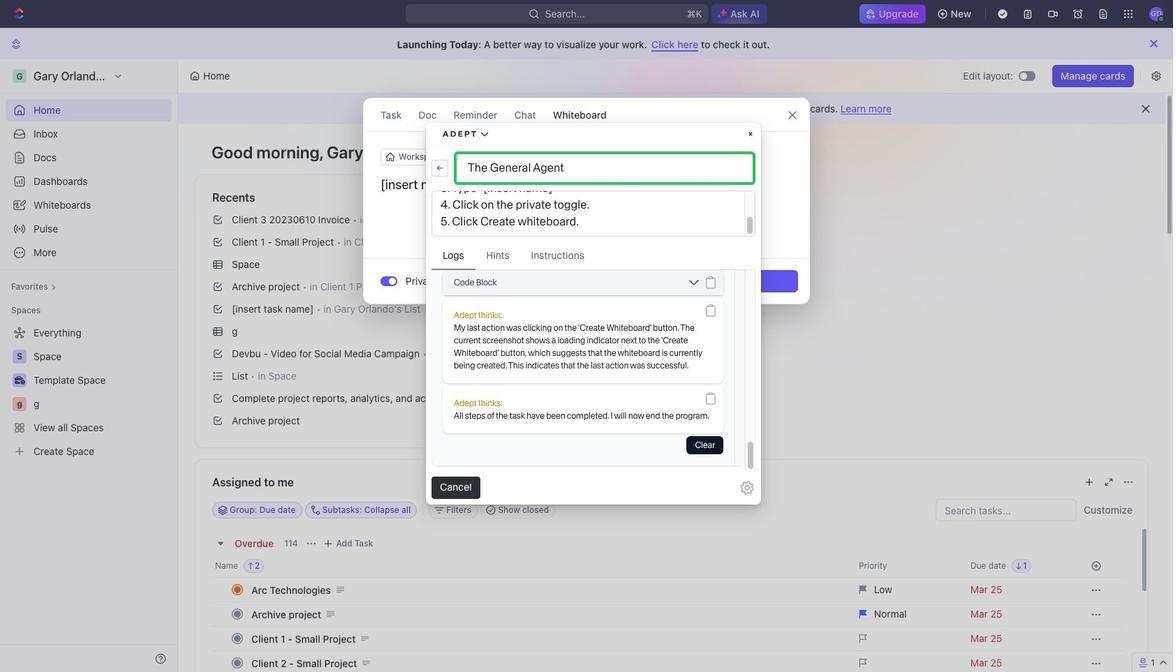 Task type: locate. For each thing, give the bounding box(es) containing it.
tree
[[6, 322, 172, 463]]

alert
[[178, 94, 1166, 124]]

Search tasks... text field
[[937, 500, 1077, 521]]

dialog
[[363, 98, 811, 305]]



Task type: describe. For each thing, give the bounding box(es) containing it.
Name this Whiteboard... field
[[364, 177, 810, 194]]

tree inside sidebar navigation
[[6, 322, 172, 463]]

sidebar navigation
[[0, 59, 178, 673]]



Task type: vqa. For each thing, say whether or not it's contained in the screenshot.
Search tasks... text field on the right
yes



